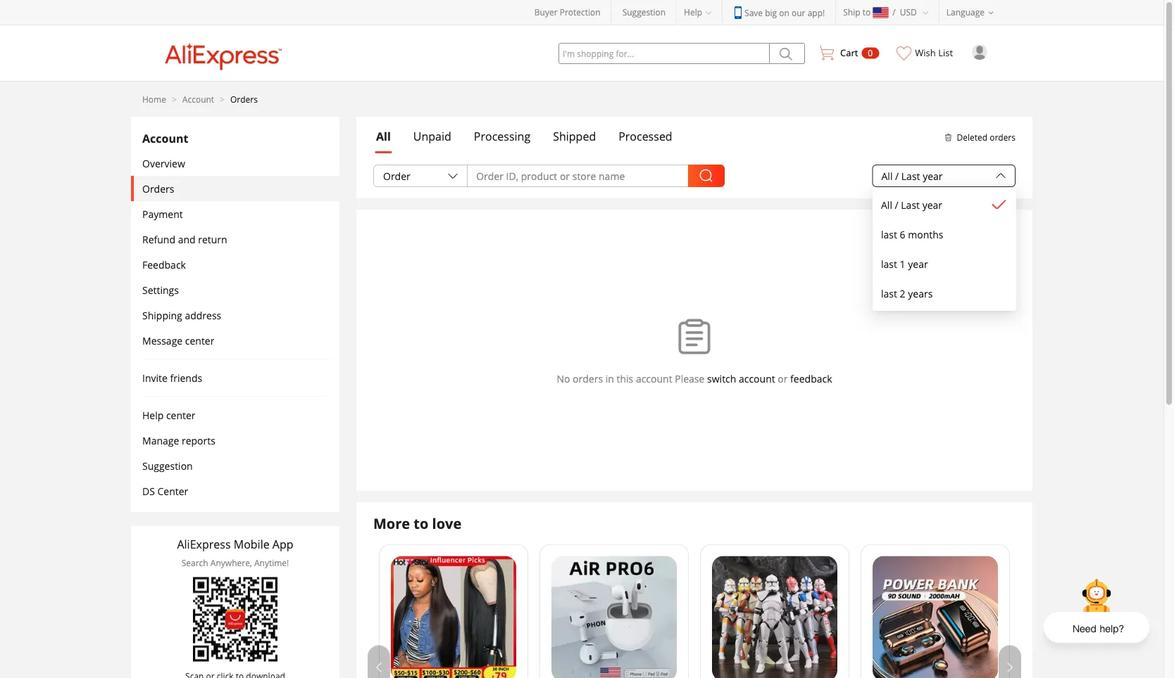 Task type: locate. For each thing, give the bounding box(es) containing it.
1 horizontal spatial help
[[684, 6, 702, 18]]

2 vertical spatial /
[[895, 198, 898, 212]]

save big on our app! link
[[733, 6, 825, 19]]

1 last from the top
[[901, 169, 920, 183]]

None submit
[[770, 43, 805, 64]]

0 vertical spatial account
[[182, 93, 214, 105]]

app
[[272, 537, 293, 553]]

orders
[[230, 93, 258, 105], [142, 182, 174, 195]]

to
[[863, 6, 871, 18], [414, 514, 428, 533]]

friends
[[170, 372, 202, 385]]

last 6 months
[[881, 228, 943, 241]]

manage reports
[[142, 434, 215, 448]]

account right "home"
[[182, 93, 214, 105]]

1 horizontal spatial orders
[[990, 132, 1016, 143]]

1 last from the top
[[881, 228, 897, 241]]

0 horizontal spatial orders
[[573, 372, 603, 386]]

account
[[182, 93, 214, 105], [142, 130, 188, 146]]

2 vertical spatial last
[[881, 287, 897, 300]]

last
[[901, 169, 920, 183], [901, 198, 920, 212]]

big
[[765, 7, 777, 18]]

usd
[[900, 6, 917, 18]]

save big on our app!
[[744, 7, 825, 18]]

1 > from the left
[[172, 93, 177, 105]]

to right ship
[[863, 6, 871, 18]]

center up manage reports
[[166, 409, 195, 422]]

0 vertical spatial last
[[901, 169, 920, 183]]

message
[[142, 334, 183, 348]]

1 horizontal spatial to
[[863, 6, 871, 18]]

year
[[923, 169, 943, 183], [922, 198, 942, 212], [908, 257, 928, 271]]

0 vertical spatial orders
[[990, 132, 1016, 143]]

need help?
[[1073, 622, 1124, 636]]

Order ID, product or store name text field
[[467, 165, 689, 187]]

center down the "address"
[[185, 334, 214, 348]]

help for help center
[[142, 409, 164, 422]]

1 horizontal spatial suggestion
[[622, 6, 666, 18]]

1 vertical spatial account
[[142, 130, 188, 146]]

2 > from the left
[[220, 93, 225, 105]]

orders right deleted
[[990, 132, 1016, 143]]

1 vertical spatial orders
[[573, 372, 603, 386]]

1 vertical spatial last
[[881, 257, 897, 271]]

center
[[185, 334, 214, 348], [166, 409, 195, 422]]

0 vertical spatial help
[[684, 6, 702, 18]]

1 vertical spatial all / last year
[[881, 198, 942, 212]]

orders left in
[[573, 372, 603, 386]]

0 vertical spatial last
[[881, 228, 897, 241]]

3 last from the top
[[881, 287, 897, 300]]

language link
[[939, 0, 1004, 25]]

0 horizontal spatial account
[[636, 372, 672, 386]]

0 vertical spatial center
[[185, 334, 214, 348]]

1 vertical spatial to
[[414, 514, 428, 533]]

orders up payment
[[142, 182, 174, 195]]

account left or
[[739, 372, 775, 386]]

app!
[[808, 7, 825, 18]]

home
[[142, 93, 166, 105]]

1 horizontal spatial >
[[220, 93, 225, 105]]

on
[[779, 7, 789, 18]]

1 all / last year from the top
[[881, 169, 943, 183]]

and
[[178, 233, 196, 246]]

0
[[868, 47, 873, 59]]

last
[[881, 228, 897, 241], [881, 257, 897, 271], [881, 287, 897, 300]]

manage
[[142, 434, 179, 448]]

no orders in this account please switch account or feedback
[[557, 372, 832, 386]]

last left 6
[[881, 228, 897, 241]]

help up the manage
[[142, 409, 164, 422]]

1 vertical spatial /
[[895, 169, 899, 183]]

to left "love"
[[414, 514, 428, 533]]

>
[[172, 93, 177, 105], [220, 93, 225, 105]]

> right home link
[[172, 93, 177, 105]]

0 horizontal spatial orders
[[142, 182, 174, 195]]

suggestion up the ds center
[[142, 460, 193, 473]]

message center
[[142, 334, 214, 348]]

arrowdown image
[[447, 170, 459, 182]]

wish
[[915, 46, 936, 59]]

1 horizontal spatial account
[[739, 372, 775, 386]]

help center
[[142, 409, 195, 422]]

center for help center
[[166, 409, 195, 422]]

wish list link
[[890, 25, 961, 71]]

2 last from the top
[[881, 257, 897, 271]]

2 vertical spatial all
[[881, 198, 892, 212]]

0 vertical spatial to
[[863, 6, 871, 18]]

payment
[[142, 207, 183, 221]]

processed
[[618, 129, 672, 144]]

order
[[383, 169, 410, 183]]

processing
[[474, 129, 530, 144]]

/
[[893, 6, 896, 18], [895, 169, 899, 183], [895, 198, 898, 212]]

in
[[606, 372, 614, 386]]

> left orders link
[[220, 93, 225, 105]]

all
[[376, 129, 391, 144], [881, 169, 893, 183], [881, 198, 892, 212]]

account up overview
[[142, 130, 188, 146]]

0 horizontal spatial help
[[142, 409, 164, 422]]

invite
[[142, 372, 168, 385]]

last for last 6 months
[[881, 228, 897, 241]]

0 horizontal spatial to
[[414, 514, 428, 533]]

overview
[[142, 157, 185, 170]]

2 all / last year from the top
[[881, 198, 942, 212]]

buyer protection
[[534, 6, 601, 18]]

1 vertical spatial help
[[142, 409, 164, 422]]

1 vertical spatial last
[[901, 198, 920, 212]]

1 vertical spatial all
[[881, 169, 893, 183]]

orders right account link
[[230, 93, 258, 105]]

0 horizontal spatial >
[[172, 93, 177, 105]]

/ usd
[[893, 6, 917, 18]]

feedback link
[[790, 372, 832, 386]]

0 vertical spatial all / last year
[[881, 169, 943, 183]]

2 vertical spatial year
[[908, 257, 928, 271]]

I'm shopping for... text field
[[558, 43, 770, 64]]

account right this
[[636, 372, 672, 386]]

last left the 1
[[881, 257, 897, 271]]

help right suggestion link
[[684, 6, 702, 18]]

shipped
[[553, 129, 596, 144]]

1 vertical spatial center
[[166, 409, 195, 422]]

6
[[900, 228, 905, 241]]

all / last year
[[881, 169, 943, 183], [881, 198, 942, 212]]

account link
[[182, 93, 214, 105]]

home > account > orders
[[142, 93, 258, 105]]

1 account from the left
[[636, 372, 672, 386]]

account
[[636, 372, 672, 386], [739, 372, 775, 386]]

deleted
[[957, 132, 987, 143]]

orders
[[990, 132, 1016, 143], [573, 372, 603, 386]]

0 vertical spatial orders
[[230, 93, 258, 105]]

0 horizontal spatial suggestion
[[142, 460, 193, 473]]

last left 2
[[881, 287, 897, 300]]

suggestion up i'm shopping for... text field
[[622, 6, 666, 18]]



Task type: vqa. For each thing, say whether or not it's contained in the screenshot.
Buyer
yes



Task type: describe. For each thing, give the bounding box(es) containing it.
shipping
[[142, 309, 182, 322]]

ship
[[843, 6, 860, 18]]

to for ship
[[863, 6, 871, 18]]

1 horizontal spatial orders
[[230, 93, 258, 105]]

our
[[792, 7, 805, 18]]

no
[[557, 372, 570, 386]]

shipping address
[[142, 309, 221, 322]]

reports
[[182, 434, 215, 448]]

return
[[198, 233, 227, 246]]

last for last 2 years
[[881, 287, 897, 300]]

center
[[157, 485, 188, 498]]

list
[[938, 46, 953, 59]]

months
[[908, 228, 943, 241]]

cart
[[840, 46, 858, 59]]

2 last from the top
[[901, 198, 920, 212]]

suggestion link
[[622, 6, 666, 18]]

buyer protection link
[[534, 6, 601, 18]]

0 vertical spatial all
[[376, 129, 391, 144]]

need
[[1073, 622, 1096, 636]]

love
[[432, 514, 461, 533]]

address
[[185, 309, 221, 322]]

ds center
[[142, 485, 188, 498]]

wish list
[[915, 46, 953, 59]]

home link
[[142, 93, 166, 105]]

anywhere,
[[210, 558, 252, 569]]

aliexpress
[[177, 537, 231, 553]]

anytime!
[[254, 558, 289, 569]]

feedback
[[142, 258, 186, 272]]

aliexpress mobile app search anywhere, anytime!
[[177, 537, 293, 569]]

1 vertical spatial suggestion
[[142, 460, 193, 473]]

refund
[[142, 233, 175, 246]]

ds
[[142, 485, 155, 498]]

unpaid
[[413, 129, 451, 144]]

refund and return
[[142, 233, 227, 246]]

this
[[617, 372, 633, 386]]

years
[[908, 287, 933, 300]]

protection
[[560, 6, 601, 18]]

help?
[[1100, 622, 1124, 636]]

mobile
[[234, 537, 270, 553]]

help for help
[[684, 6, 702, 18]]

more to love
[[373, 514, 461, 533]]

arrowup image
[[995, 170, 1006, 182]]

language
[[946, 6, 985, 18]]

ship to
[[843, 6, 871, 18]]

switch account link
[[707, 372, 775, 386]]

more
[[373, 514, 410, 533]]

invite friends
[[142, 372, 202, 385]]

buyer
[[534, 6, 558, 18]]

1
[[900, 257, 905, 271]]

orders for no
[[573, 372, 603, 386]]

2 account from the left
[[739, 372, 775, 386]]

deleted orders
[[957, 132, 1016, 143]]

last 2 years
[[881, 287, 933, 300]]

settings
[[142, 283, 179, 297]]

1 vertical spatial orders
[[142, 182, 174, 195]]

0 vertical spatial suggestion
[[622, 6, 666, 18]]

or
[[778, 372, 788, 386]]

save
[[744, 7, 763, 18]]

0 vertical spatial year
[[923, 169, 943, 183]]

1 vertical spatial year
[[922, 198, 942, 212]]

to for more
[[414, 514, 428, 533]]

switch
[[707, 372, 736, 386]]

orders for deleted
[[990, 132, 1016, 143]]

search
[[181, 558, 208, 569]]

please
[[675, 372, 705, 386]]

0 vertical spatial /
[[893, 6, 896, 18]]

last 1 year
[[881, 257, 928, 271]]

2
[[900, 287, 905, 300]]

orders link
[[230, 93, 258, 105]]

feedback
[[790, 372, 832, 386]]

last for last 1 year
[[881, 257, 897, 271]]

center for message center
[[185, 334, 214, 348]]



